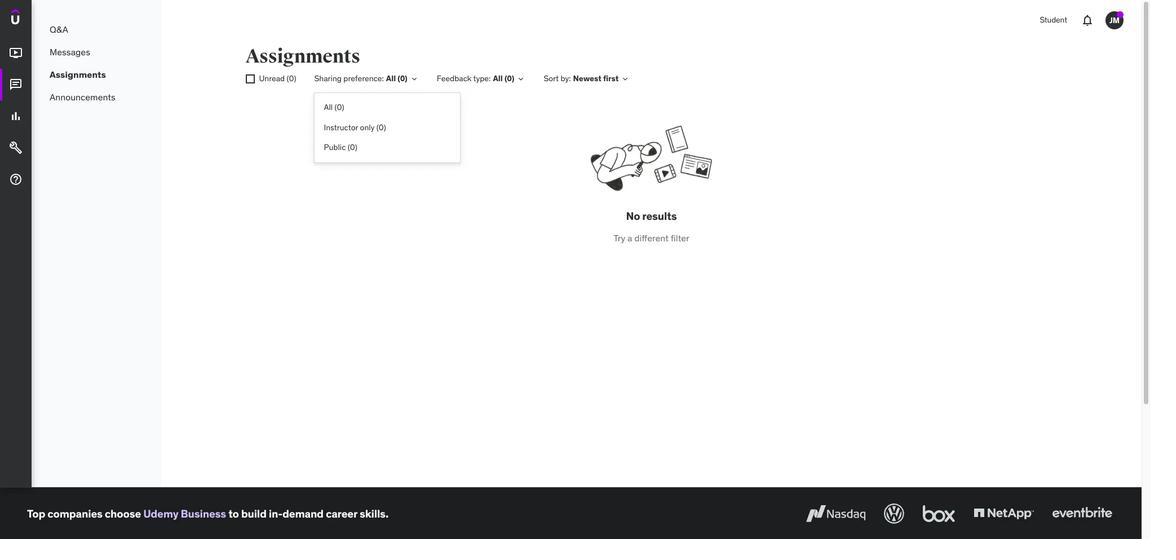 Task type: describe. For each thing, give the bounding box(es) containing it.
nasdaq image
[[804, 502, 869, 526]]

business
[[181, 507, 226, 521]]

no
[[627, 209, 641, 223]]

announcements
[[50, 91, 116, 103]]

choose
[[105, 507, 141, 521]]

top companies choose udemy business to build in-demand career skills.
[[27, 507, 389, 521]]

top
[[27, 507, 45, 521]]

results
[[643, 209, 677, 223]]

first
[[604, 73, 619, 84]]

xsmall image
[[246, 75, 255, 84]]

you have alerts image
[[1118, 11, 1124, 18]]

career
[[326, 507, 358, 521]]

(0) inside button
[[348, 142, 357, 152]]

feedback type: all (0)
[[437, 73, 515, 84]]

a
[[628, 232, 633, 244]]

1 horizontal spatial assignments
[[246, 45, 360, 68]]

box image
[[921, 502, 959, 526]]

(0) right only
[[377, 122, 386, 132]]

public (0) button
[[315, 138, 461, 158]]

by:
[[561, 73, 571, 84]]

unread (0)
[[259, 73, 296, 84]]

q&a
[[50, 24, 68, 35]]

assignments link
[[32, 63, 161, 86]]

sort
[[544, 73, 559, 84]]

netapp image
[[972, 502, 1037, 526]]

udemy business link
[[143, 507, 226, 521]]

volkswagen image
[[882, 502, 907, 526]]

messages
[[50, 46, 90, 57]]

4 medium image from the top
[[9, 173, 23, 186]]

student link
[[1034, 7, 1075, 34]]

public (0)
[[324, 142, 357, 152]]

different
[[635, 232, 669, 244]]

assignments inside 'link'
[[50, 69, 106, 80]]

sort by: newest first
[[544, 73, 619, 84]]

instructor
[[324, 122, 358, 132]]

only
[[360, 122, 375, 132]]

1 medium image from the top
[[9, 46, 23, 60]]

unread
[[259, 73, 285, 84]]

2 medium image from the top
[[9, 78, 23, 91]]

try a different filter
[[614, 232, 690, 244]]

in-
[[269, 507, 283, 521]]



Task type: vqa. For each thing, say whether or not it's contained in the screenshot.
Google associated with Google Drive
no



Task type: locate. For each thing, give the bounding box(es) containing it.
udemy image
[[11, 9, 63, 28]]

eventbrite image
[[1050, 502, 1115, 526]]

all for type:
[[493, 73, 503, 84]]

all right preference:
[[386, 73, 396, 84]]

3 xsmall image from the left
[[621, 74, 630, 83]]

0 horizontal spatial all
[[324, 102, 333, 112]]

xsmall image right first
[[621, 74, 630, 83]]

public
[[324, 142, 346, 152]]

try
[[614, 232, 626, 244]]

sharing
[[315, 73, 342, 84]]

xsmall image left sort
[[517, 74, 526, 83]]

messages link
[[32, 41, 161, 63]]

preference:
[[344, 73, 384, 84]]

jm
[[1110, 15, 1120, 25]]

xsmall image for feedback type: all (0)
[[517, 74, 526, 83]]

all (0) button
[[315, 98, 461, 118]]

1 horizontal spatial xsmall image
[[517, 74, 526, 83]]

all right type:
[[493, 73, 503, 84]]

instructor only (0) button
[[315, 118, 461, 138]]

all
[[386, 73, 396, 84], [493, 73, 503, 84], [324, 102, 333, 112]]

xsmall image for sort by: newest first
[[621, 74, 630, 83]]

(0) right public
[[348, 142, 357, 152]]

to
[[229, 507, 239, 521]]

(0) up all (0) button
[[398, 73, 408, 84]]

3 medium image from the top
[[9, 110, 23, 123]]

2 horizontal spatial all
[[493, 73, 503, 84]]

all inside button
[[324, 102, 333, 112]]

(0) up 'instructor' at the left
[[335, 102, 344, 112]]

companies
[[48, 507, 103, 521]]

demand
[[283, 507, 324, 521]]

0 horizontal spatial xsmall image
[[410, 74, 419, 83]]

assignments up unread (0)
[[246, 45, 360, 68]]

assignments
[[246, 45, 360, 68], [50, 69, 106, 80]]

filter
[[671, 232, 690, 244]]

type:
[[474, 73, 491, 84]]

medium image
[[9, 46, 23, 60], [9, 78, 23, 91], [9, 110, 23, 123], [9, 173, 23, 186]]

1 horizontal spatial all
[[386, 73, 396, 84]]

(0) right unread
[[287, 73, 296, 84]]

newest
[[574, 73, 602, 84]]

sharing preference: all (0)
[[315, 73, 408, 84]]

all for preference:
[[386, 73, 396, 84]]

all up 'instructor' at the left
[[324, 102, 333, 112]]

assignments up announcements
[[50, 69, 106, 80]]

xsmall image for sharing preference: all (0)
[[410, 74, 419, 83]]

xsmall image
[[410, 74, 419, 83], [517, 74, 526, 83], [621, 74, 630, 83]]

0 horizontal spatial assignments
[[50, 69, 106, 80]]

xsmall image up all (0) button
[[410, 74, 419, 83]]

q&a link
[[32, 18, 161, 41]]

instructor only (0)
[[324, 122, 386, 132]]

2 horizontal spatial xsmall image
[[621, 74, 630, 83]]

(0)
[[287, 73, 296, 84], [398, 73, 408, 84], [505, 73, 515, 84], [335, 102, 344, 112], [377, 122, 386, 132], [348, 142, 357, 152]]

announcements link
[[32, 86, 161, 108]]

udemy
[[143, 507, 179, 521]]

medium image
[[9, 141, 23, 155]]

skills.
[[360, 507, 389, 521]]

build
[[241, 507, 267, 521]]

student
[[1041, 15, 1068, 25]]

no results
[[627, 209, 677, 223]]

(0) right type:
[[505, 73, 515, 84]]

notifications image
[[1082, 14, 1095, 27]]

jm link
[[1102, 7, 1129, 34]]

2 xsmall image from the left
[[517, 74, 526, 83]]

feedback
[[437, 73, 472, 84]]

1 xsmall image from the left
[[410, 74, 419, 83]]

all (0)
[[324, 102, 344, 112]]



